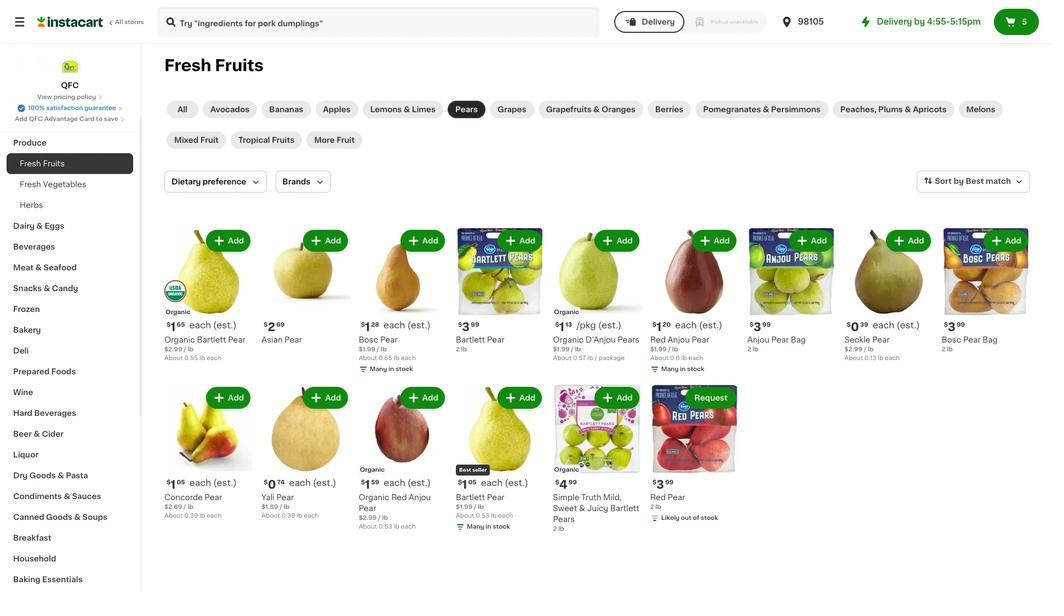 Task type: describe. For each thing, give the bounding box(es) containing it.
out
[[681, 515, 691, 521]]

melons link
[[959, 101, 1003, 118]]

$ 1 59
[[361, 479, 379, 491]]

$ inside $ 2 69
[[264, 322, 268, 328]]

bartlett inside bartlett pear $1.99 / lb about 0.53 lb each
[[456, 494, 485, 502]]

red inside organic red anjou pear $2.99 / lb about 0.53 lb each
[[391, 494, 407, 502]]

& inside grapefruits & oranges link
[[593, 106, 600, 113]]

bag for bosc pear bag
[[983, 337, 998, 344]]

produce
[[13, 139, 47, 147]]

save
[[104, 116, 118, 122]]

0 vertical spatial fresh
[[164, 58, 211, 73]]

& inside canned goods & soups link
[[74, 514, 81, 522]]

& inside condiments & sauces link
[[64, 493, 70, 501]]

fresh vegetables link
[[7, 174, 133, 195]]

& inside dry goods & pasta link
[[58, 472, 64, 480]]

(est.) for organic bartlett pear
[[213, 321, 236, 330]]

fresh vegetables
[[20, 181, 86, 188]]

4
[[559, 479, 567, 491]]

grapes
[[498, 106, 526, 113]]

pear for anjou pear bag 2 lb
[[771, 337, 789, 344]]

canned
[[13, 514, 44, 522]]

0 for seckle
[[851, 322, 859, 333]]

$ 1 05 for concorde pear
[[167, 479, 185, 491]]

frozen
[[13, 306, 40, 313]]

about inside organic d'anjou pears $1.99 / lb about 0.57 lb / package
[[553, 356, 571, 362]]

5 button
[[994, 9, 1039, 35]]

pear inside organic bartlett pear $2.99 / lb about 0.55 lb each
[[228, 337, 245, 344]]

pricing
[[54, 94, 75, 100]]

bartlett pear 2 lb
[[456, 337, 504, 353]]

bartlett inside bartlett pear 2 lb
[[456, 337, 485, 344]]

all stores
[[115, 19, 144, 25]]

$0.39 each (estimated) element
[[845, 321, 933, 335]]

organic up 65 on the left of page
[[165, 310, 190, 316]]

0.53 inside bartlett pear $1.99 / lb about 0.53 lb each
[[476, 513, 489, 519]]

5
[[1022, 18, 1027, 26]]

13
[[565, 322, 572, 328]]

& inside meat & seafood link
[[35, 264, 42, 272]]

organic up $ 4 99
[[554, 467, 579, 473]]

herbs
[[20, 202, 43, 209]]

tropical fruits
[[238, 136, 294, 144]]

$ up "concorde"
[[167, 480, 171, 486]]

& inside the dairy & eggs 'link'
[[36, 222, 43, 230]]

1 vertical spatial qfc
[[29, 116, 43, 122]]

each inside bosc pear $1.99 / lb about 0.65 lb each
[[401, 356, 416, 362]]

sort
[[935, 178, 952, 185]]

package
[[599, 356, 625, 362]]

about inside concorde pear $2.69 / lb about 0.39 lb each
[[164, 513, 183, 519]]

prepared foods
[[13, 368, 76, 376]]

pear for yali pear $1.89 / lb about 0.39 lb each
[[276, 494, 294, 502]]

many in stock for red
[[661, 367, 704, 373]]

/ inside bosc pear $1.99 / lb about 0.65 lb each
[[377, 347, 379, 353]]

$ inside '$ 1 20'
[[652, 322, 656, 328]]

match
[[986, 178, 1011, 185]]

stock right of
[[701, 515, 718, 521]]

many for red
[[661, 367, 679, 373]]

99 for simple
[[569, 480, 577, 486]]

$1.65 each (estimated) element
[[164, 321, 253, 335]]

99 up red pear 2 lb
[[665, 480, 674, 486]]

prepared foods link
[[7, 362, 133, 382]]

$ inside $ 1 13
[[555, 322, 559, 328]]

meat & seafood
[[13, 264, 77, 272]]

concorde
[[164, 494, 203, 502]]

sweet
[[553, 505, 577, 513]]

lb inside 'bosc pear bag 2 lb'
[[947, 347, 953, 353]]

essentials
[[42, 576, 83, 584]]

1 for red anjou pear
[[656, 322, 661, 333]]

melons
[[966, 106, 995, 113]]

household link
[[7, 549, 133, 570]]

$ inside the $ 1 65
[[167, 322, 171, 328]]

0.65
[[379, 356, 392, 362]]

$ inside $ 0 74
[[264, 480, 268, 486]]

2 inside anjou pear bag 2 lb
[[747, 347, 751, 353]]

0.39 for 1
[[184, 513, 198, 519]]

oranges
[[602, 106, 635, 113]]

$ inside $ 4 99
[[555, 480, 559, 486]]

1 for bosc pear
[[365, 322, 370, 333]]

beer & cider link
[[7, 424, 133, 445]]

baking essentials link
[[7, 570, 133, 591]]

hard beverages
[[13, 410, 76, 418]]

about inside organic red anjou pear $2.99 / lb about 0.53 lb each
[[359, 524, 377, 530]]

/ inside concorde pear $2.69 / lb about 0.39 lb each
[[184, 504, 186, 511]]

$1.99 inside organic d'anjou pears $1.99 / lb about 0.57 lb / package
[[553, 347, 570, 353]]

sauces
[[72, 493, 101, 501]]

100%
[[28, 105, 45, 111]]

each inside red anjou pear $1.99 / lb about 0.6 lb each
[[688, 356, 703, 362]]

(est.) for bartlett pear
[[505, 479, 528, 487]]

by for sort
[[954, 178, 964, 185]]

dairy
[[13, 222, 34, 230]]

delivery for delivery
[[642, 18, 675, 26]]

$ 3 99 for anjou
[[750, 322, 771, 333]]

98105 button
[[780, 7, 846, 37]]

view pricing policy link
[[37, 93, 103, 102]]

/pkg (est.)
[[577, 321, 622, 330]]

anjou inside organic red anjou pear $2.99 / lb about 0.53 lb each
[[409, 494, 431, 502]]

$ down best seller
[[458, 480, 462, 486]]

2 inside 'bosc pear bag 2 lb'
[[942, 347, 946, 353]]

bag for anjou pear bag
[[791, 337, 806, 344]]

0 vertical spatial qfc
[[61, 82, 79, 89]]

each (est.) for seckle pear
[[873, 321, 920, 330]]

anjou inside red anjou pear $1.99 / lb about 0.6 lb each
[[668, 337, 690, 344]]

mixed fruit link
[[167, 132, 226, 149]]

2 vertical spatial fruits
[[43, 160, 65, 168]]

59
[[371, 480, 379, 486]]

each inside yali pear $1.89 / lb about 0.39 lb each
[[304, 513, 319, 519]]

many for bartlett
[[467, 524, 484, 530]]

lb inside simple truth mild, sweet & juicy bartlett pears 2 lb
[[558, 526, 564, 532]]

& inside lemons & limes link
[[404, 106, 410, 113]]

$ up anjou pear bag 2 lb
[[750, 322, 754, 328]]

by for delivery
[[914, 18, 925, 26]]

each inside "element"
[[873, 321, 894, 330]]

all for all
[[177, 106, 187, 113]]

beer & cider
[[13, 431, 64, 438]]

99 for anjou
[[762, 322, 771, 328]]

1 for concorde pear
[[171, 479, 176, 491]]

fruit for more fruit
[[337, 136, 355, 144]]

each (est.) for yali pear
[[289, 479, 336, 487]]

best for best match
[[966, 178, 984, 185]]

(est.) for concorde pear
[[213, 479, 237, 487]]

berries
[[655, 106, 683, 113]]

delivery for delivery by 4:55-5:15pm
[[877, 18, 912, 26]]

1 for organic red anjou pear
[[365, 479, 370, 491]]

household
[[13, 556, 56, 563]]

dairy & eggs link
[[7, 216, 133, 237]]

deli link
[[7, 341, 133, 362]]

berries link
[[648, 101, 691, 118]]

about inside yali pear $1.89 / lb about 0.39 lb each
[[262, 513, 280, 519]]

$ 3 99 for bartlett
[[458, 322, 479, 333]]

Best match Sort by field
[[917, 171, 1030, 193]]

beverages inside hard beverages link
[[34, 410, 76, 418]]

likely out of stock
[[661, 515, 718, 521]]

& inside simple truth mild, sweet & juicy bartlett pears 2 lb
[[579, 505, 585, 513]]

$ 0 39
[[847, 322, 868, 333]]

each (est.) for red anjou pear
[[675, 321, 722, 330]]

avocados link
[[203, 101, 257, 118]]

juicy
[[587, 505, 608, 513]]

organic up 59
[[360, 467, 385, 473]]

3 for bartlett
[[462, 322, 470, 333]]

0 vertical spatial fresh fruits
[[164, 58, 263, 73]]

0.55
[[184, 356, 198, 362]]

each (est.) for organic bartlett pear
[[189, 321, 236, 330]]

$ inside $ 1 28
[[361, 322, 365, 328]]

3 up red pear 2 lb
[[656, 479, 664, 491]]

$ 0 74
[[264, 479, 285, 491]]

2 inside simple truth mild, sweet & juicy bartlett pears 2 lb
[[553, 526, 557, 532]]

65
[[177, 322, 185, 328]]

pears inside simple truth mild, sweet & juicy bartlett pears 2 lb
[[553, 516, 575, 524]]

in for red
[[680, 367, 686, 373]]

apricots
[[913, 106, 947, 113]]

anjou pear bag 2 lb
[[747, 337, 806, 353]]

$ up bartlett pear 2 lb
[[458, 322, 462, 328]]

each inside bartlett pear $1.99 / lb about 0.53 lb each
[[498, 513, 513, 519]]

seller
[[472, 468, 487, 473]]

each inside concorde pear $2.69 / lb about 0.39 lb each
[[207, 513, 222, 519]]

about inside seckle pear $2.99 / lb about 0.13 lb each
[[845, 356, 863, 362]]

of
[[693, 515, 699, 521]]

avocados
[[210, 106, 249, 113]]

breakfast link
[[7, 528, 133, 549]]

$ 3 99 up red pear 2 lb
[[652, 479, 674, 491]]

/ up the 0.57 on the right bottom of page
[[571, 347, 574, 353]]

each inside seckle pear $2.99 / lb about 0.13 lb each
[[885, 356, 900, 362]]

0.53 inside organic red anjou pear $2.99 / lb about 0.53 lb each
[[379, 524, 392, 530]]

$ up 'bosc pear bag 2 lb'
[[944, 322, 948, 328]]

delivery by 4:55-5:15pm link
[[859, 15, 981, 28]]

each (est.) for concorde pear
[[189, 479, 237, 487]]

service type group
[[614, 11, 767, 33]]

to
[[96, 116, 102, 122]]

many in stock for bosc
[[370, 367, 413, 373]]

snacks & candy
[[13, 285, 78, 293]]

$ 4 99
[[555, 479, 577, 491]]

$1.59 each (estimated) element
[[359, 478, 447, 492]]

all stores link
[[37, 7, 145, 37]]

bakery
[[13, 327, 41, 334]]

yali pear $1.89 / lb about 0.39 lb each
[[262, 494, 319, 519]]

many in stock for bartlett
[[467, 524, 510, 530]]

preference
[[203, 178, 246, 186]]

many for bosc
[[370, 367, 387, 373]]

seckle
[[845, 337, 870, 344]]

05 for concorde pear
[[177, 480, 185, 486]]

add qfc advantage card to save link
[[15, 115, 125, 124]]

organic inside organic red anjou pear $2.99 / lb about 0.53 lb each
[[359, 494, 389, 502]]

0.13
[[864, 356, 876, 362]]

$1.99 inside red anjou pear $1.99 / lb about 0.6 lb each
[[650, 347, 667, 353]]

/ inside bartlett pear $1.99 / lb about 0.53 lb each
[[474, 504, 476, 511]]

cider
[[42, 431, 64, 438]]

pear for seckle pear $2.99 / lb about 0.13 lb each
[[872, 337, 890, 344]]

condiments & sauces
[[13, 493, 101, 501]]

dairy & eggs
[[13, 222, 64, 230]]

/ inside organic red anjou pear $2.99 / lb about 0.53 lb each
[[378, 515, 381, 521]]

69
[[276, 322, 285, 328]]

$ inside $ 0 39
[[847, 322, 851, 328]]

pear inside organic red anjou pear $2.99 / lb about 0.53 lb each
[[359, 505, 376, 513]]



Task type: vqa. For each thing, say whether or not it's contained in the screenshot.
'In' related to Alfalfa
no



Task type: locate. For each thing, give the bounding box(es) containing it.
bartlett inside organic bartlett pear $2.99 / lb about 0.55 lb each
[[197, 337, 226, 344]]

/pkg
[[577, 321, 596, 330]]

red down '$ 1 20'
[[650, 337, 666, 344]]

1 vertical spatial goods
[[46, 514, 72, 522]]

each (est.) for organic red anjou pear
[[384, 479, 431, 487]]

produce link
[[7, 133, 133, 153]]

pears right 'limes'
[[455, 106, 478, 113]]

& inside snacks & candy link
[[44, 285, 50, 293]]

$ 3 99 for bosc
[[944, 322, 965, 333]]

each (est.) inside the $1.28 each (estimated) element
[[383, 321, 431, 330]]

each (est.) inside $0.74 each (estimated) element
[[289, 479, 336, 487]]

1 horizontal spatial $ 1 05
[[458, 479, 477, 491]]

1 vertical spatial all
[[177, 106, 187, 113]]

organic down "$ 1 59"
[[359, 494, 389, 502]]

2 horizontal spatial anjou
[[747, 337, 769, 344]]

1 inside $1.20 each (estimated) element
[[656, 322, 661, 333]]

0 horizontal spatial 0.53
[[379, 524, 392, 530]]

0 vertical spatial by
[[914, 18, 925, 26]]

1 horizontal spatial 05
[[468, 480, 477, 486]]

0.39 down "concorde"
[[184, 513, 198, 519]]

(est.) for organic d'anjou pears
[[598, 321, 622, 330]]

/ inside red anjou pear $1.99 / lb about 0.6 lb each
[[668, 347, 671, 353]]

(est.) inside the $1.28 each (estimated) element
[[407, 321, 431, 330]]

soups
[[83, 514, 107, 522]]

2 horizontal spatial in
[[680, 367, 686, 373]]

0.39 down 74
[[281, 513, 295, 519]]

(est.) for bosc pear
[[407, 321, 431, 330]]

dietary preference
[[172, 178, 246, 186]]

about down the $2.69 at left bottom
[[164, 513, 183, 519]]

pear inside red pear 2 lb
[[668, 494, 685, 502]]

0.39 inside concorde pear $2.69 / lb about 0.39 lb each
[[184, 513, 198, 519]]

fruit for mixed fruit
[[200, 136, 219, 144]]

1 0.39 from the left
[[184, 513, 198, 519]]

each (est.) inside $1.20 each (estimated) element
[[675, 321, 722, 330]]

organic down the $ 1 65
[[164, 337, 195, 344]]

1 inside $1.59 each (estimated) element
[[365, 479, 370, 491]]

1 horizontal spatial 0
[[851, 322, 859, 333]]

1 horizontal spatial 0.53
[[476, 513, 489, 519]]

instacart logo image
[[37, 15, 103, 28]]

$ 3 99 up anjou pear bag 2 lb
[[750, 322, 771, 333]]

1 for bartlett pear
[[462, 479, 467, 491]]

fresh fruits
[[164, 58, 263, 73], [20, 160, 65, 168]]

each (est.) inside $0.39 each (estimated) "element"
[[873, 321, 920, 330]]

100% satisfaction guarantee button
[[17, 102, 123, 113]]

1 horizontal spatial many in stock
[[467, 524, 510, 530]]

$2.99 down "$ 1 59"
[[359, 515, 377, 521]]

many down 0.6
[[661, 367, 679, 373]]

red for 2
[[650, 494, 666, 502]]

& inside pomegranates & persimmons link
[[763, 106, 769, 113]]

None search field
[[157, 7, 600, 37]]

pear for bosc pear $1.99 / lb about 0.65 lb each
[[380, 337, 398, 344]]

red inside red anjou pear $1.99 / lb about 0.6 lb each
[[650, 337, 666, 344]]

peaches,
[[840, 106, 877, 113]]

$ 1 20
[[652, 322, 671, 333]]

0.53 down seller
[[476, 513, 489, 519]]

0 horizontal spatial $1.05 each (estimated) element
[[164, 478, 253, 492]]

in for bosc
[[388, 367, 394, 373]]

buy it again link
[[7, 30, 133, 52]]

fresh up all link
[[164, 58, 211, 73]]

pear inside concorde pear $2.69 / lb about 0.39 lb each
[[205, 494, 222, 502]]

1 inside the $1.28 each (estimated) element
[[365, 322, 370, 333]]

$1.13 per package (estimated) element
[[553, 321, 641, 335]]

0 horizontal spatial 0
[[268, 479, 276, 491]]

1 inside $1.13 per package (estimated) element
[[559, 322, 564, 333]]

0 horizontal spatial 05
[[177, 480, 185, 486]]

baking essentials
[[13, 576, 83, 584]]

2 horizontal spatial many in stock
[[661, 367, 704, 373]]

pear for asian pear
[[285, 337, 302, 344]]

asian
[[262, 337, 283, 344]]

0 horizontal spatial fruits
[[43, 160, 65, 168]]

bosc for $1.99
[[359, 337, 378, 344]]

1 horizontal spatial by
[[954, 178, 964, 185]]

& left candy at the left
[[44, 285, 50, 293]]

2 vertical spatial fresh
[[20, 181, 41, 188]]

&
[[404, 106, 410, 113], [593, 106, 600, 113], [763, 106, 769, 113], [905, 106, 911, 113], [36, 222, 43, 230], [35, 264, 42, 272], [44, 285, 50, 293], [34, 431, 40, 438], [58, 472, 64, 480], [64, 493, 70, 501], [579, 505, 585, 513], [74, 514, 81, 522]]

0 horizontal spatial $2.99
[[164, 347, 182, 353]]

0 vertical spatial beverages
[[13, 243, 55, 251]]

1 vertical spatial 0.53
[[379, 524, 392, 530]]

about inside organic bartlett pear $2.99 / lb about 0.55 lb each
[[164, 356, 183, 362]]

eggs
[[45, 222, 64, 230]]

2 bag from the left
[[983, 337, 998, 344]]

2 horizontal spatial many
[[661, 367, 679, 373]]

request
[[694, 395, 728, 402]]

1 vertical spatial 0
[[268, 479, 276, 491]]

each (est.) up bosc pear $1.99 / lb about 0.65 lb each
[[383, 321, 431, 330]]

& left "pasta"
[[58, 472, 64, 480]]

bosc inside 'bosc pear bag 2 lb'
[[942, 337, 961, 344]]

1 vertical spatial fruits
[[272, 136, 294, 144]]

organic red anjou pear $2.99 / lb about 0.53 lb each
[[359, 494, 431, 530]]

$0.74 each (estimated) element
[[262, 478, 350, 492]]

pear for red pear 2 lb
[[668, 494, 685, 502]]

$ 3 99 up bartlett pear 2 lb
[[458, 322, 479, 333]]

pomegranates
[[703, 106, 761, 113]]

fresh fruits up fresh vegetables
[[20, 160, 65, 168]]

0 left 74
[[268, 479, 276, 491]]

stock
[[396, 367, 413, 373], [687, 367, 704, 373], [701, 515, 718, 521], [493, 524, 510, 530]]

red anjou pear $1.99 / lb about 0.6 lb each
[[650, 337, 709, 362]]

in down red anjou pear $1.99 / lb about 0.6 lb each
[[680, 367, 686, 373]]

pears
[[455, 106, 478, 113], [618, 337, 639, 344], [553, 516, 575, 524]]

3 for bosc
[[948, 322, 956, 333]]

seckle pear $2.99 / lb about 0.13 lb each
[[845, 337, 900, 362]]

stock for bosc pear
[[396, 367, 413, 373]]

tropical fruits link
[[231, 132, 302, 149]]

2 $ 1 05 from the left
[[458, 479, 477, 491]]

2
[[268, 322, 275, 333], [456, 347, 460, 353], [747, 347, 751, 353], [942, 347, 946, 353], [650, 504, 654, 511], [553, 526, 557, 532]]

/ left package
[[595, 356, 597, 362]]

0 vertical spatial pears
[[455, 106, 478, 113]]

lists
[[31, 59, 50, 66]]

fresh fruits up avocados
[[164, 58, 263, 73]]

1 horizontal spatial in
[[486, 524, 491, 530]]

$2.69
[[164, 504, 182, 511]]

lb inside anjou pear bag 2 lb
[[753, 347, 758, 353]]

mixed fruit
[[174, 136, 219, 144]]

2 0.39 from the left
[[281, 513, 295, 519]]

1
[[171, 322, 176, 333], [559, 322, 564, 333], [365, 322, 370, 333], [656, 322, 661, 333], [171, 479, 176, 491], [462, 479, 467, 491], [365, 479, 370, 491]]

1 horizontal spatial anjou
[[668, 337, 690, 344]]

beverages up cider
[[34, 410, 76, 418]]

99 up anjou pear bag 2 lb
[[762, 322, 771, 328]]

2 fruit from the left
[[337, 136, 355, 144]]

wine
[[13, 389, 33, 397]]

fresh
[[164, 58, 211, 73], [20, 160, 41, 168], [20, 181, 41, 188]]

$ up red pear 2 lb
[[652, 480, 656, 486]]

/ inside organic bartlett pear $2.99 / lb about 0.55 lb each
[[184, 347, 186, 353]]

canned goods & soups link
[[7, 507, 133, 528]]

many down 0.65
[[370, 367, 387, 373]]

100% satisfaction guarantee
[[28, 105, 116, 111]]

0 horizontal spatial by
[[914, 18, 925, 26]]

(est.) up concorde pear $2.69 / lb about 0.39 lb each
[[213, 479, 237, 487]]

(est.) inside $1.59 each (estimated) element
[[408, 479, 431, 487]]

0 horizontal spatial in
[[388, 367, 394, 373]]

1 left 65 on the left of page
[[171, 322, 176, 333]]

many in stock down bartlett pear $1.99 / lb about 0.53 lb each
[[467, 524, 510, 530]]

2 05 from the left
[[468, 480, 477, 486]]

recipes link
[[7, 91, 133, 112]]

1 bag from the left
[[791, 337, 806, 344]]

qfc down 100%
[[29, 116, 43, 122]]

(est.) for seckle pear
[[897, 321, 920, 330]]

(est.) for yali pear
[[313, 479, 336, 487]]

lb inside bartlett pear 2 lb
[[461, 347, 467, 353]]

goods down condiments & sauces
[[46, 514, 72, 522]]

pear for bartlett pear 2 lb
[[487, 337, 504, 344]]

39
[[860, 322, 868, 328]]

brands
[[282, 178, 310, 186]]

0 horizontal spatial fresh fruits
[[20, 160, 65, 168]]

0 vertical spatial 0.53
[[476, 513, 489, 519]]

in down 0.65
[[388, 367, 394, 373]]

in for bartlett
[[486, 524, 491, 530]]

& down "truth"
[[579, 505, 585, 513]]

1 for organic bartlett pear
[[171, 322, 176, 333]]

(est.) up red anjou pear $1.99 / lb about 0.6 lb each
[[699, 321, 722, 330]]

many
[[370, 367, 387, 373], [661, 367, 679, 373], [467, 524, 484, 530]]

$1.20 each (estimated) element
[[650, 321, 739, 335]]

beverages down dairy & eggs
[[13, 243, 55, 251]]

fresh fruits link
[[7, 153, 133, 174]]

$1.89
[[262, 504, 278, 511]]

organic down $ 1 13
[[553, 337, 584, 344]]

pear inside 'bosc pear bag 2 lb'
[[963, 337, 981, 344]]

$2.99 down the $ 1 65
[[164, 347, 182, 353]]

by left 4:55-
[[914, 18, 925, 26]]

satisfaction
[[46, 105, 83, 111]]

$ left 65 on the left of page
[[167, 322, 171, 328]]

(est.) up organic red anjou pear $2.99 / lb about 0.53 lb each
[[408, 479, 431, 487]]

$ left 39
[[847, 322, 851, 328]]

bartlett inside simple truth mild, sweet & juicy bartlett pears 2 lb
[[610, 505, 639, 513]]

$1.99 down best seller
[[456, 504, 472, 511]]

stock for bartlett pear
[[493, 524, 510, 530]]

2 vertical spatial pears
[[553, 516, 575, 524]]

0.39 inside yali pear $1.89 / lb about 0.39 lb each
[[281, 513, 295, 519]]

add
[[15, 116, 27, 122], [228, 237, 244, 245], [325, 237, 341, 245], [422, 237, 438, 245], [520, 237, 536, 245], [617, 237, 633, 245], [714, 237, 730, 245], [811, 237, 827, 245], [908, 237, 924, 245], [1005, 237, 1021, 245], [228, 395, 244, 402], [325, 395, 341, 402], [422, 395, 438, 402], [520, 395, 536, 402], [617, 395, 633, 402]]

1 vertical spatial fresh
[[20, 160, 41, 168]]

0 horizontal spatial qfc
[[29, 116, 43, 122]]

product group containing 4
[[553, 385, 641, 534]]

all up mixed
[[177, 106, 187, 113]]

each inside organic bartlett pear $2.99 / lb about 0.55 lb each
[[207, 356, 222, 362]]

$ 3 99
[[458, 322, 479, 333], [750, 322, 771, 333], [944, 322, 965, 333], [652, 479, 674, 491]]

2 bosc from the left
[[942, 337, 961, 344]]

/ right $1.89 at the bottom of page
[[280, 504, 282, 511]]

/ inside yali pear $1.89 / lb about 0.39 lb each
[[280, 504, 282, 511]]

bartlett
[[197, 337, 226, 344], [456, 337, 485, 344], [456, 494, 485, 502], [610, 505, 639, 513]]

bosc pear $1.99 / lb about 0.65 lb each
[[359, 337, 416, 362]]

(est.) inside $0.39 each (estimated) "element"
[[897, 321, 920, 330]]

2 horizontal spatial pears
[[618, 337, 639, 344]]

anjou inside anjou pear bag 2 lb
[[747, 337, 769, 344]]

/ down "$ 1 59"
[[378, 515, 381, 521]]

1 for organic d'anjou pears
[[559, 322, 564, 333]]

1 $1.05 each (estimated) element from the left
[[164, 478, 253, 492]]

many down bartlett pear $1.99 / lb about 0.53 lb each
[[467, 524, 484, 530]]

fruit right mixed
[[200, 136, 219, 144]]

0 vertical spatial all
[[115, 19, 123, 25]]

about down best seller
[[456, 513, 474, 519]]

/ up 0.65
[[377, 347, 379, 353]]

4:55-
[[927, 18, 950, 26]]

$
[[167, 322, 171, 328], [264, 322, 268, 328], [458, 322, 462, 328], [555, 322, 559, 328], [750, 322, 754, 328], [847, 322, 851, 328], [361, 322, 365, 328], [652, 322, 656, 328], [944, 322, 948, 328], [167, 480, 171, 486], [264, 480, 268, 486], [458, 480, 462, 486], [555, 480, 559, 486], [361, 480, 365, 486], [652, 480, 656, 486]]

snacks & candy link
[[7, 278, 133, 299]]

organic up 13
[[554, 310, 579, 316]]

$2.99 inside organic bartlett pear $2.99 / lb about 0.55 lb each
[[164, 347, 182, 353]]

$1.99 down $ 1 13
[[553, 347, 570, 353]]

1 vertical spatial best
[[459, 468, 471, 473]]

$ left 13
[[555, 322, 559, 328]]

/ up 0.6
[[668, 347, 671, 353]]

limes
[[412, 106, 436, 113]]

0 horizontal spatial $ 1 05
[[167, 479, 185, 491]]

1 horizontal spatial qfc
[[61, 82, 79, 89]]

1 horizontal spatial fresh fruits
[[164, 58, 263, 73]]

$2.99 inside organic red anjou pear $2.99 / lb about 0.53 lb each
[[359, 515, 377, 521]]

/ down "concorde"
[[184, 504, 186, 511]]

/ down best seller
[[474, 504, 476, 511]]

0 horizontal spatial many in stock
[[370, 367, 413, 373]]

& left persimmons
[[763, 106, 769, 113]]

$ 3 99 up 'bosc pear bag 2 lb'
[[944, 322, 965, 333]]

$1.05 each (estimated) element for concorde pear
[[164, 478, 253, 492]]

1 horizontal spatial best
[[966, 178, 984, 185]]

dry
[[13, 472, 28, 480]]

& left eggs
[[36, 222, 43, 230]]

0 horizontal spatial bosc
[[359, 337, 378, 344]]

buy
[[31, 37, 46, 44]]

fruits inside "link"
[[272, 136, 294, 144]]

0 vertical spatial goods
[[29, 472, 56, 480]]

guarantee
[[84, 105, 116, 111]]

each (est.) for bartlett pear
[[481, 479, 528, 487]]

1 vertical spatial pears
[[618, 337, 639, 344]]

pear for bosc pear bag 2 lb
[[963, 337, 981, 344]]

1 horizontal spatial pears
[[553, 516, 575, 524]]

grapefruits
[[546, 106, 591, 113]]

0 horizontal spatial best
[[459, 468, 471, 473]]

0 vertical spatial fruits
[[215, 58, 263, 73]]

hard
[[13, 410, 32, 418]]

qfc logo image
[[59, 57, 80, 78]]

goods for dry
[[29, 472, 56, 480]]

$2.99 inside seckle pear $2.99 / lb about 0.13 lb each
[[845, 347, 862, 353]]

& inside beer & cider link
[[34, 431, 40, 438]]

(est.) up "d'anjou"
[[598, 321, 622, 330]]

0 horizontal spatial anjou
[[409, 494, 431, 502]]

qfc
[[61, 82, 79, 89], [29, 116, 43, 122]]

organic d'anjou pears $1.99 / lb about 0.57 lb / package
[[553, 337, 639, 362]]

99 right 4
[[569, 480, 577, 486]]

(est.) up bosc pear $1.99 / lb about 0.65 lb each
[[407, 321, 431, 330]]

0 vertical spatial 0
[[851, 322, 859, 333]]

stock down bosc pear $1.99 / lb about 0.65 lb each
[[396, 367, 413, 373]]

each (est.) for bosc pear
[[383, 321, 431, 330]]

stock down red anjou pear $1.99 / lb about 0.6 lb each
[[687, 367, 704, 373]]

(est.) for red anjou pear
[[699, 321, 722, 330]]

$ up simple
[[555, 480, 559, 486]]

99 for bartlett
[[471, 322, 479, 328]]

d'anjou
[[586, 337, 616, 344]]

view
[[37, 94, 52, 100]]

1 horizontal spatial $2.99
[[359, 515, 377, 521]]

dry goods & pasta link
[[7, 466, 133, 487]]

about inside bartlett pear $1.99 / lb about 0.53 lb each
[[456, 513, 474, 519]]

red down $1.59 each (estimated) element
[[391, 494, 407, 502]]

pear for bartlett pear $1.99 / lb about 0.53 lb each
[[487, 494, 504, 502]]

0.39 for 0
[[281, 513, 295, 519]]

product group containing 2
[[262, 228, 350, 346]]

grapes link
[[490, 101, 534, 118]]

1 horizontal spatial many
[[467, 524, 484, 530]]

about left 0.65
[[359, 356, 377, 362]]

pear inside anjou pear bag 2 lb
[[771, 337, 789, 344]]

each inside organic red anjou pear $2.99 / lb about 0.53 lb each
[[401, 524, 416, 530]]

each (est.) up concorde pear $2.69 / lb about 0.39 lb each
[[189, 479, 237, 487]]

1 horizontal spatial 0.39
[[281, 513, 295, 519]]

0 horizontal spatial bag
[[791, 337, 806, 344]]

1 vertical spatial beverages
[[34, 410, 76, 418]]

herbs link
[[7, 195, 133, 216]]

pear for concorde pear $2.69 / lb about 0.39 lb each
[[205, 494, 222, 502]]

pasta
[[66, 472, 88, 480]]

bosc for bag
[[942, 337, 961, 344]]

0.53
[[476, 513, 489, 519], [379, 524, 392, 530]]

1 horizontal spatial delivery
[[877, 18, 912, 26]]

product group
[[164, 228, 253, 363], [262, 228, 350, 346], [359, 228, 447, 377], [456, 228, 544, 355], [553, 228, 641, 363], [650, 228, 739, 377], [747, 228, 836, 355], [845, 228, 933, 363], [942, 228, 1030, 355], [164, 385, 253, 521], [262, 385, 350, 521], [359, 385, 447, 532], [456, 385, 544, 534], [553, 385, 641, 534], [650, 385, 739, 525]]

each (est.) up organic red anjou pear $2.99 / lb about 0.53 lb each
[[384, 479, 431, 487]]

each (est.) inside $1.59 each (estimated) element
[[384, 479, 431, 487]]

pomegranates & persimmons link
[[696, 101, 828, 118]]

1 vertical spatial by
[[954, 178, 964, 185]]

1 bosc from the left
[[359, 337, 378, 344]]

0 vertical spatial best
[[966, 178, 984, 185]]

pear inside red anjou pear $1.99 / lb about 0.6 lb each
[[692, 337, 709, 344]]

beverages inside beverages link
[[13, 243, 55, 251]]

0 horizontal spatial pears
[[455, 106, 478, 113]]

1 horizontal spatial bag
[[983, 337, 998, 344]]

more fruit link
[[307, 132, 362, 149]]

(est.) for organic red anjou pear
[[408, 479, 431, 487]]

1 horizontal spatial all
[[177, 106, 187, 113]]

bosc pear bag 2 lb
[[942, 337, 998, 353]]

Search field
[[158, 8, 599, 36]]

red up likely
[[650, 494, 666, 502]]

99 for bosc
[[957, 322, 965, 328]]

best left match at the right top
[[966, 178, 984, 185]]

1 left 13
[[559, 322, 564, 333]]

99 inside $ 4 99
[[569, 480, 577, 486]]

0 horizontal spatial fruit
[[200, 136, 219, 144]]

/ inside seckle pear $2.99 / lb about 0.13 lb each
[[864, 347, 866, 353]]

2 horizontal spatial fruits
[[272, 136, 294, 144]]

2 inside bartlett pear 2 lb
[[456, 347, 460, 353]]

delivery
[[877, 18, 912, 26], [642, 18, 675, 26]]

0 horizontal spatial many
[[370, 367, 387, 373]]

all
[[115, 19, 123, 25], [177, 106, 187, 113]]

$ left 20 on the bottom
[[652, 322, 656, 328]]

3 for anjou
[[754, 322, 761, 333]]

0 for yali
[[268, 479, 276, 491]]

apples link
[[315, 101, 358, 118]]

(est.) up yali pear $1.89 / lb about 0.39 lb each
[[313, 479, 336, 487]]

by inside best match sort by field
[[954, 178, 964, 185]]

05 for bartlett pear
[[468, 480, 477, 486]]

& inside peaches, plums & apricots link
[[905, 106, 911, 113]]

$1.99 inside bartlett pear $1.99 / lb about 0.53 lb each
[[456, 504, 472, 511]]

each (est.) up red anjou pear $1.99 / lb about 0.6 lb each
[[675, 321, 722, 330]]

$2.99
[[164, 347, 182, 353], [845, 347, 862, 353], [359, 515, 377, 521]]

best seller
[[459, 468, 487, 473]]

fresh for fresh fruits link
[[20, 160, 41, 168]]

goods for canned
[[46, 514, 72, 522]]

$1.28 each (estimated) element
[[359, 321, 447, 335]]

grapefruits & oranges link
[[538, 101, 643, 118]]

all for all stores
[[115, 19, 123, 25]]

$1.05 each (estimated) element
[[164, 478, 253, 492], [456, 478, 544, 492]]

1 horizontal spatial fruits
[[215, 58, 263, 73]]

$ left the 69
[[264, 322, 268, 328]]

red for pear
[[650, 337, 666, 344]]

by right sort
[[954, 178, 964, 185]]

0 horizontal spatial all
[[115, 19, 123, 25]]

bag inside 'bosc pear bag 2 lb'
[[983, 337, 998, 344]]

$1.99 inside bosc pear $1.99 / lb about 0.65 lb each
[[359, 347, 375, 353]]

red inside red pear 2 lb
[[650, 494, 666, 502]]

0 inside "element"
[[851, 322, 859, 333]]

lb inside red pear 2 lb
[[655, 504, 661, 511]]

best inside field
[[966, 178, 984, 185]]

organic inside organic bartlett pear $2.99 / lb about 0.55 lb each
[[164, 337, 195, 344]]

organic inside organic d'anjou pears $1.99 / lb about 0.57 lb / package
[[553, 337, 584, 344]]

pears down sweet
[[553, 516, 575, 524]]

best left seller
[[459, 468, 471, 473]]

1 inside "$1.65 each (estimated)" element
[[171, 322, 176, 333]]

hard beverages link
[[7, 403, 133, 424]]

$ 1 05 for bartlett pear
[[458, 479, 477, 491]]

bananas
[[269, 106, 303, 113]]

(est.) up seckle pear $2.99 / lb about 0.13 lb each
[[897, 321, 920, 330]]

each (est.) right 39
[[873, 321, 920, 330]]

$1.05 each (estimated) element down seller
[[456, 478, 544, 492]]

1 down best seller
[[462, 479, 467, 491]]

each (est.) down seller
[[481, 479, 528, 487]]

$ inside "$ 1 59"
[[361, 480, 365, 486]]

all link
[[167, 101, 198, 118]]

item badge image
[[164, 281, 186, 302]]

about down $1.89 at the bottom of page
[[262, 513, 280, 519]]

beer
[[13, 431, 32, 438]]

deli
[[13, 347, 29, 355]]

& right plums
[[905, 106, 911, 113]]

1 fruit from the left
[[200, 136, 219, 144]]

$1.05 each (estimated) element for bartlett pear
[[456, 478, 544, 492]]

all left stores
[[115, 19, 123, 25]]

about
[[164, 356, 183, 362], [553, 356, 571, 362], [845, 356, 863, 362], [359, 356, 377, 362], [650, 356, 669, 362], [164, 513, 183, 519], [262, 513, 280, 519], [456, 513, 474, 519], [359, 524, 377, 530]]

about inside red anjou pear $1.99 / lb about 0.6 lb each
[[650, 356, 669, 362]]

about down "$ 1 59"
[[359, 524, 377, 530]]

$ left 59
[[361, 480, 365, 486]]

1 $ 1 05 from the left
[[167, 479, 185, 491]]

stock down bartlett pear $1.99 / lb about 0.53 lb each
[[493, 524, 510, 530]]

3 up anjou pear bag 2 lb
[[754, 322, 761, 333]]

2 horizontal spatial $2.99
[[845, 347, 862, 353]]

stock for red anjou pear
[[687, 367, 704, 373]]

1 horizontal spatial bosc
[[942, 337, 961, 344]]

brands button
[[275, 171, 331, 193]]

0 horizontal spatial 0.39
[[184, 513, 198, 519]]

2 inside red pear 2 lb
[[650, 504, 654, 511]]

many in stock down 0.65
[[370, 367, 413, 373]]

lb
[[188, 347, 194, 353], [461, 347, 467, 353], [575, 347, 581, 353], [753, 347, 758, 353], [868, 347, 874, 353], [381, 347, 387, 353], [672, 347, 678, 353], [947, 347, 953, 353], [200, 356, 205, 362], [588, 356, 593, 362], [878, 356, 883, 362], [394, 356, 399, 362], [681, 356, 687, 362], [188, 504, 193, 511], [284, 504, 289, 511], [478, 504, 484, 511], [655, 504, 661, 511], [200, 513, 205, 519], [297, 513, 302, 519], [491, 513, 497, 519], [382, 515, 388, 521], [394, 524, 399, 530], [558, 526, 564, 532]]

delivery inside delivery by 4:55-5:15pm 'link'
[[877, 18, 912, 26]]

liquor
[[13, 452, 38, 459]]

pear inside bartlett pear 2 lb
[[487, 337, 504, 344]]

fresh for the fresh vegetables link
[[20, 181, 41, 188]]

lemons
[[370, 106, 402, 113]]

5:15pm
[[950, 18, 981, 26]]

pear inside yali pear $1.89 / lb about 0.39 lb each
[[276, 494, 294, 502]]

beverages link
[[7, 237, 133, 258]]

99
[[471, 322, 479, 328], [762, 322, 771, 328], [957, 322, 965, 328], [569, 480, 577, 486], [665, 480, 674, 486]]

bag inside anjou pear bag 2 lb
[[791, 337, 806, 344]]

/ up "0.13"
[[864, 347, 866, 353]]

prepared
[[13, 368, 49, 376]]

2 $1.05 each (estimated) element from the left
[[456, 478, 544, 492]]

by
[[914, 18, 925, 26], [954, 178, 964, 185]]

about inside bosc pear $1.99 / lb about 0.65 lb each
[[359, 356, 377, 362]]

3 up 'bosc pear bag 2 lb'
[[948, 322, 956, 333]]

$ 2 69
[[264, 322, 285, 333]]

1 up "concorde"
[[171, 479, 176, 491]]

pears inside organic d'anjou pears $1.99 / lb about 0.57 lb / package
[[618, 337, 639, 344]]

1 horizontal spatial fruit
[[337, 136, 355, 144]]

0 horizontal spatial delivery
[[642, 18, 675, 26]]

best for best seller
[[459, 468, 471, 473]]

$ 1 05 up "concorde"
[[167, 479, 185, 491]]

$ left 28
[[361, 322, 365, 328]]

& right beer
[[34, 431, 40, 438]]

1 vertical spatial fresh fruits
[[20, 160, 65, 168]]

view pricing policy
[[37, 94, 96, 100]]

1 horizontal spatial $1.05 each (estimated) element
[[456, 478, 544, 492]]

pear inside bosc pear $1.99 / lb about 0.65 lb each
[[380, 337, 398, 344]]

lists link
[[7, 52, 133, 73]]

1 05 from the left
[[177, 480, 185, 486]]



